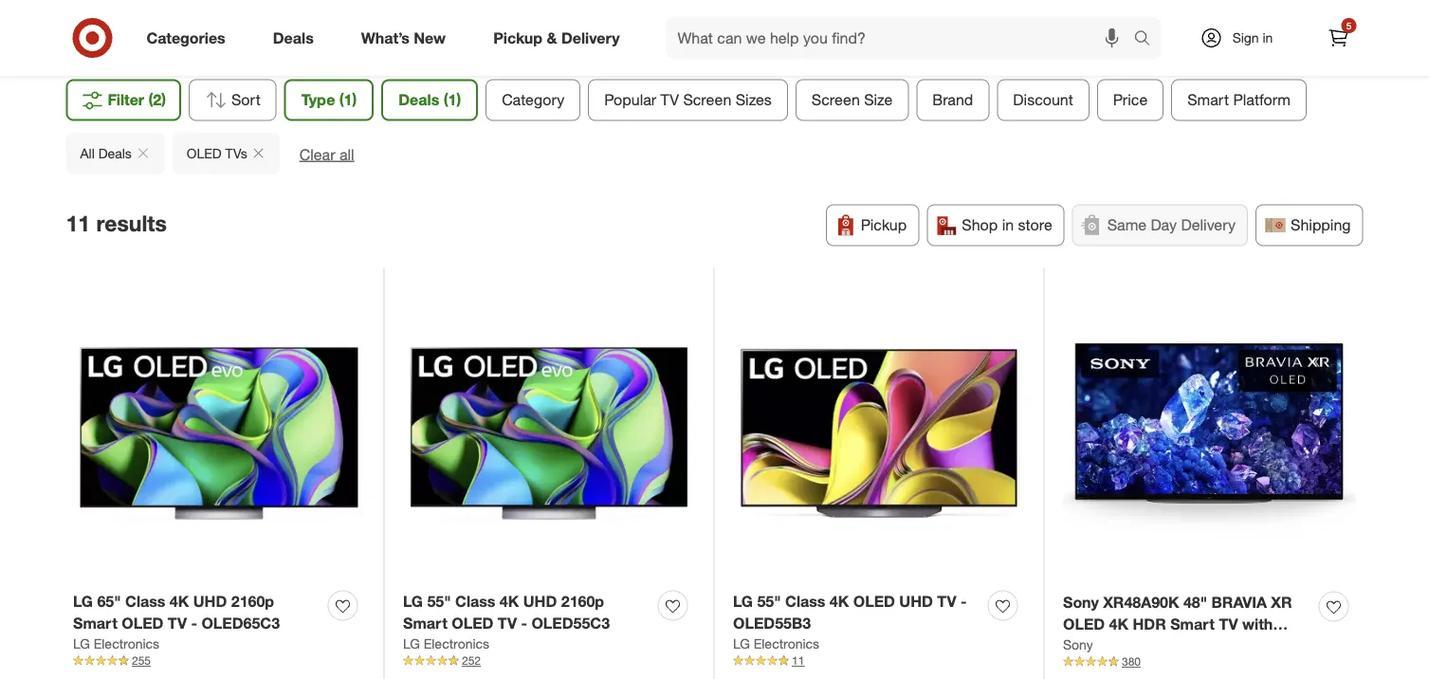 Task type: describe. For each thing, give the bounding box(es) containing it.
xr
[[1272, 593, 1293, 612]]

pickup for pickup & delivery
[[494, 29, 543, 47]]

uhd for oled55c3
[[524, 592, 557, 611]]

categories
[[147, 29, 226, 47]]

smart platform
[[1188, 91, 1291, 109]]

sign in link
[[1185, 17, 1303, 59]]

oled65c3
[[202, 614, 280, 632]]

smart inside button
[[1188, 91, 1230, 109]]

filter (2) button
[[66, 79, 181, 121]]

oled55c3
[[532, 614, 610, 632]]

lg 55" class 4k uhd 2160p smart oled tv - oled55c3 link
[[403, 591, 651, 634]]

1 screen from the left
[[684, 91, 732, 109]]

oled inside sony xr48a90k 48" bravia xr oled 4k hdr smart tv with google tv
[[1064, 615, 1106, 633]]

pickup & delivery
[[494, 29, 620, 47]]

uhd for oled65c3
[[193, 592, 227, 611]]

(2)
[[149, 91, 166, 109]]

popular tv screen sizes
[[605, 91, 772, 109]]

sony for sony xr48a90k 48" bravia xr oled 4k hdr smart tv with google tv
[[1064, 593, 1100, 612]]

lg electronics link for lg 55" class 4k oled uhd tv - oled55b3
[[733, 634, 820, 653]]

category
[[502, 91, 565, 109]]

tv inside lg 55" class 4k uhd 2160p smart oled tv - oled55c3
[[498, 614, 517, 632]]

55" for lg 55" class 4k oled uhd tv - oled55b3
[[758, 592, 782, 611]]

google
[[1064, 636, 1116, 655]]

in for shop
[[1003, 216, 1014, 234]]

&
[[547, 29, 557, 47]]

same
[[1108, 216, 1147, 234]]

lg 65" class 4k uhd 2160p smart oled tv - oled65c3 link
[[73, 591, 321, 634]]

smart inside lg 55" class 4k uhd 2160p smart oled tv - oled55c3
[[403, 614, 448, 632]]

shipping button
[[1256, 205, 1364, 246]]

plus, free shipping on most items with redcard.
[[1000, 0, 1226, 21]]

55" for lg 55" class 4k uhd 2160p smart oled tv - oled55c3
[[427, 592, 451, 611]]

all deals button
[[66, 132, 165, 174]]

class for oled65c3
[[125, 592, 165, 611]]

filter (2)
[[108, 91, 166, 109]]

bravia
[[1212, 593, 1268, 612]]

category button
[[486, 79, 581, 121]]

plus, free shipping on most items with redcard. link
[[984, 0, 1254, 34]]

What can we help you find? suggestions appear below search field
[[667, 17, 1139, 59]]

deals for deals (1)
[[399, 91, 440, 109]]

lg electronics link for lg 65" class 4k uhd 2160p smart oled tv - oled65c3
[[73, 634, 160, 653]]

clear all
[[300, 145, 355, 164]]

free
[[1032, 0, 1055, 2]]

lg electronics for lg 55" class 4k oled uhd tv - oled55b3
[[733, 635, 820, 652]]

lg for lg 65" class 4k uhd 2160p smart oled tv - oled65c3 "link"
[[73, 592, 93, 611]]

categories link
[[130, 17, 249, 59]]

- for lg 65" class 4k uhd 2160p smart oled tv - oled65c3
[[191, 614, 197, 632]]

type (1)
[[301, 91, 357, 109]]

uhd inside lg 55" class 4k oled uhd tv - oled55b3
[[900, 592, 934, 611]]

delivery for pickup & delivery
[[562, 29, 620, 47]]

11 results
[[66, 210, 167, 236]]

pickup for pickup
[[861, 216, 907, 234]]

oled tvs button
[[173, 132, 281, 174]]

smart platform button
[[1172, 79, 1308, 121]]

most
[[1132, 0, 1162, 2]]

redcard.
[[1000, 4, 1056, 21]]

electronics for lg 55" class 4k uhd 2160p smart oled tv - oled55c3
[[424, 635, 490, 652]]

sort
[[232, 91, 261, 109]]

11 for 11
[[792, 654, 805, 668]]

oled inside lg 65" class 4k uhd 2160p smart oled tv - oled65c3
[[122, 614, 164, 632]]

popular tv screen sizes button
[[589, 79, 788, 121]]

search
[[1126, 30, 1171, 49]]

4k inside sony xr48a90k 48" bravia xr oled 4k hdr smart tv with google tv
[[1110, 615, 1129, 633]]

search button
[[1126, 17, 1171, 63]]

255
[[132, 654, 151, 668]]

screen size
[[812, 91, 893, 109]]

sony xr48a90k 48" bravia xr oled 4k hdr smart tv with google tv
[[1064, 593, 1293, 655]]

lg 55" class 4k oled uhd tv - oled55b3 link
[[733, 591, 981, 634]]

oled inside lg 55" class 4k uhd 2160p smart oled tv - oled55c3
[[452, 614, 494, 632]]

lg electronics for lg 65" class 4k uhd 2160p smart oled tv - oled65c3
[[73, 635, 160, 652]]

sony xr48a90k 48" bravia xr oled 4k hdr smart tv with google tv link
[[1064, 592, 1312, 655]]

on
[[1113, 0, 1128, 2]]

(1) for type (1)
[[339, 91, 357, 109]]

all
[[340, 145, 355, 164]]

11 link
[[733, 653, 1026, 670]]

2 screen from the left
[[812, 91, 860, 109]]

price
[[1114, 91, 1148, 109]]

size
[[865, 91, 893, 109]]

smart inside lg 65" class 4k uhd 2160p smart oled tv - oled65c3
[[73, 614, 117, 632]]

sizes
[[736, 91, 772, 109]]

tv down bravia
[[1220, 615, 1239, 633]]

2160p for lg 65" class 4k uhd 2160p smart oled tv - oled65c3
[[231, 592, 274, 611]]

252 link
[[403, 653, 696, 670]]

- inside lg 55" class 4k oled uhd tv - oled55b3
[[961, 592, 967, 611]]

oled inside button
[[187, 145, 222, 161]]

sony link
[[1064, 635, 1094, 654]]

pickup & delivery link
[[477, 17, 644, 59]]

platform
[[1234, 91, 1291, 109]]

sony for sony
[[1064, 636, 1094, 653]]

lg for lg electronics link associated with lg 65" class 4k uhd 2160p smart oled tv - oled65c3
[[73, 635, 90, 652]]

sign
[[1233, 29, 1260, 46]]



Task type: vqa. For each thing, say whether or not it's contained in the screenshot.
second Airpods from the left
no



Task type: locate. For each thing, give the bounding box(es) containing it.
0 vertical spatial sony
[[1064, 593, 1100, 612]]

1 electronics from the left
[[94, 635, 160, 652]]

5 link
[[1318, 17, 1360, 59]]

electronics down oled55b3 at the bottom right of page
[[754, 635, 820, 652]]

11 down oled55b3 at the bottom right of page
[[792, 654, 805, 668]]

delivery inside button
[[1182, 216, 1236, 234]]

oled up 11 link
[[854, 592, 896, 611]]

1 55" from the left
[[427, 592, 451, 611]]

screen left "size"
[[812, 91, 860, 109]]

same day delivery button
[[1073, 205, 1249, 246]]

plus,
[[1000, 0, 1028, 2]]

class up oled55b3 at the bottom right of page
[[786, 592, 826, 611]]

tv inside lg 65" class 4k uhd 2160p smart oled tv - oled65c3
[[168, 614, 187, 632]]

tv inside lg 55" class 4k oled uhd tv - oled55b3
[[938, 592, 957, 611]]

lg 65" class 4k uhd 2160p smart oled tv - oled65c3 image
[[73, 288, 365, 580], [73, 288, 365, 580]]

lg electronics link for lg 55" class 4k uhd 2160p smart oled tv - oled55c3
[[403, 634, 490, 653]]

delivery for same day delivery
[[1182, 216, 1236, 234]]

2160p inside lg 55" class 4k uhd 2160p smart oled tv - oled55c3
[[561, 592, 605, 611]]

oled up the 252
[[452, 614, 494, 632]]

2 55" from the left
[[758, 592, 782, 611]]

4k up 252 link
[[500, 592, 519, 611]]

electronics for lg 65" class 4k uhd 2160p smart oled tv - oled65c3
[[94, 635, 160, 652]]

lg electronics up the 252
[[403, 635, 490, 652]]

0 horizontal spatial uhd
[[193, 592, 227, 611]]

oled55b3
[[733, 614, 811, 632]]

2 lg electronics from the left
[[403, 635, 490, 652]]

0 horizontal spatial pickup
[[494, 29, 543, 47]]

1 horizontal spatial electronics
[[424, 635, 490, 652]]

screen size button
[[796, 79, 909, 121]]

class inside lg 55" class 4k uhd 2160p smart oled tv - oled55c3
[[456, 592, 496, 611]]

- for lg 55" class 4k uhd 2160p smart oled tv - oled55c3
[[521, 614, 528, 632]]

in left "store"
[[1003, 216, 1014, 234]]

uhd
[[193, 592, 227, 611], [524, 592, 557, 611], [900, 592, 934, 611]]

0 horizontal spatial electronics
[[94, 635, 160, 652]]

4k right 65"
[[170, 592, 189, 611]]

lg 55" class 4k oled uhd tv - oled55b3
[[733, 592, 967, 632]]

class up the 252
[[456, 592, 496, 611]]

4k for lg 55" class 4k oled uhd tv - oled55b3
[[830, 592, 850, 611]]

sort button
[[189, 79, 277, 121]]

shop
[[962, 216, 998, 234]]

with inside plus, free shipping on most items with redcard.
[[1201, 0, 1226, 2]]

oled inside lg 55" class 4k oled uhd tv - oled55b3
[[854, 592, 896, 611]]

popular
[[605, 91, 657, 109]]

2160p up oled55c3
[[561, 592, 605, 611]]

smart
[[1188, 91, 1230, 109], [73, 614, 117, 632], [403, 614, 448, 632], [1171, 615, 1216, 633]]

11
[[66, 210, 90, 236], [792, 654, 805, 668]]

1 horizontal spatial lg electronics
[[403, 635, 490, 652]]

sony xr48a90k 48" bravia xr oled 4k hdr smart tv with google tv image
[[1064, 288, 1357, 581], [1064, 288, 1357, 581]]

1 horizontal spatial in
[[1263, 29, 1274, 46]]

3 lg electronics from the left
[[733, 635, 820, 652]]

what's new link
[[345, 17, 470, 59]]

4k
[[170, 592, 189, 611], [500, 592, 519, 611], [830, 592, 850, 611], [1110, 615, 1129, 633]]

1 lg electronics link from the left
[[73, 634, 160, 653]]

0 horizontal spatial lg electronics link
[[73, 634, 160, 653]]

type
[[301, 91, 335, 109]]

electronics for lg 55" class 4k oled uhd tv - oled55b3
[[754, 635, 820, 652]]

in for sign
[[1263, 29, 1274, 46]]

store
[[1019, 216, 1053, 234]]

class
[[125, 592, 165, 611], [456, 592, 496, 611], [786, 592, 826, 611]]

1 horizontal spatial 2160p
[[561, 592, 605, 611]]

(1) for deals (1)
[[444, 91, 461, 109]]

lg for lg electronics link associated with lg 55" class 4k oled uhd tv - oled55b3
[[733, 635, 750, 652]]

deals link
[[257, 17, 338, 59]]

0 horizontal spatial deals
[[98, 145, 132, 161]]

0 vertical spatial delivery
[[562, 29, 620, 47]]

1 horizontal spatial delivery
[[1182, 216, 1236, 234]]

xr48a90k
[[1104, 593, 1180, 612]]

filter
[[108, 91, 144, 109]]

with inside sony xr48a90k 48" bravia xr oled 4k hdr smart tv with google tv
[[1243, 615, 1274, 633]]

lg 55" class 4k oled uhd tv - oled55b3 image
[[733, 288, 1026, 580], [733, 288, 1026, 580]]

2 horizontal spatial lg electronics link
[[733, 634, 820, 653]]

hdr
[[1133, 615, 1167, 633]]

2 horizontal spatial electronics
[[754, 635, 820, 652]]

55" inside lg 55" class 4k oled uhd tv - oled55b3
[[758, 592, 782, 611]]

1 horizontal spatial screen
[[812, 91, 860, 109]]

0 horizontal spatial lg electronics
[[73, 635, 160, 652]]

0 vertical spatial in
[[1263, 29, 1274, 46]]

0 vertical spatial with
[[1201, 0, 1226, 2]]

class inside lg 55" class 4k oled uhd tv - oled55b3
[[786, 592, 826, 611]]

1 horizontal spatial (1)
[[444, 91, 461, 109]]

with down bravia
[[1243, 615, 1274, 633]]

deals inside button
[[98, 145, 132, 161]]

tv up 255 link
[[168, 614, 187, 632]]

5
[[1347, 19, 1352, 31]]

2 lg electronics link from the left
[[403, 634, 490, 653]]

11 for 11 results
[[66, 210, 90, 236]]

- inside lg 65" class 4k uhd 2160p smart oled tv - oled65c3
[[191, 614, 197, 632]]

deals down what's new link
[[399, 91, 440, 109]]

0 horizontal spatial delivery
[[562, 29, 620, 47]]

lg 55" class 4k uhd 2160p smart oled tv - oled55c3 image
[[403, 288, 696, 580], [403, 288, 696, 580]]

3 class from the left
[[786, 592, 826, 611]]

1 horizontal spatial uhd
[[524, 592, 557, 611]]

0 horizontal spatial (1)
[[339, 91, 357, 109]]

2160p
[[231, 592, 274, 611], [561, 592, 605, 611]]

class for oled55c3
[[456, 592, 496, 611]]

smart inside sony xr48a90k 48" bravia xr oled 4k hdr smart tv with google tv
[[1171, 615, 1216, 633]]

in inside button
[[1003, 216, 1014, 234]]

1 vertical spatial deals
[[399, 91, 440, 109]]

1 vertical spatial with
[[1243, 615, 1274, 633]]

0 horizontal spatial with
[[1201, 0, 1226, 2]]

lg 55" class 4k uhd 2160p smart oled tv - oled55c3
[[403, 592, 610, 632]]

4k inside lg 65" class 4k uhd 2160p smart oled tv - oled65c3
[[170, 592, 189, 611]]

items
[[1165, 0, 1198, 2]]

1 vertical spatial 11
[[792, 654, 805, 668]]

2 horizontal spatial class
[[786, 592, 826, 611]]

lg for lg 55" class 4k uhd 2160p smart oled tv - oled55c3 link
[[403, 592, 423, 611]]

delivery right 'day'
[[1182, 216, 1236, 234]]

uhd up oled65c3 on the bottom left of the page
[[193, 592, 227, 611]]

0 horizontal spatial class
[[125, 592, 165, 611]]

1 vertical spatial delivery
[[1182, 216, 1236, 234]]

oled left tvs
[[187, 145, 222, 161]]

0 horizontal spatial in
[[1003, 216, 1014, 234]]

(1) down new
[[444, 91, 461, 109]]

lg electronics
[[73, 635, 160, 652], [403, 635, 490, 652], [733, 635, 820, 652]]

sign in
[[1233, 29, 1274, 46]]

brand button
[[917, 79, 990, 121]]

4k for lg 55" class 4k uhd 2160p smart oled tv - oled55c3
[[500, 592, 519, 611]]

price button
[[1098, 79, 1165, 121]]

1 vertical spatial in
[[1003, 216, 1014, 234]]

all deals
[[80, 145, 132, 161]]

electronics
[[94, 635, 160, 652], [424, 635, 490, 652], [754, 635, 820, 652]]

results
[[96, 210, 167, 236]]

what's
[[361, 29, 410, 47]]

0 vertical spatial pickup
[[494, 29, 543, 47]]

lg electronics link up 255
[[73, 634, 160, 653]]

same day delivery
[[1108, 216, 1236, 234]]

tv up 252 link
[[498, 614, 517, 632]]

oled up 255
[[122, 614, 164, 632]]

oled tvs
[[187, 145, 247, 161]]

sony inside sony xr48a90k 48" bravia xr oled 4k hdr smart tv with google tv
[[1064, 593, 1100, 612]]

1 horizontal spatial 55"
[[758, 592, 782, 611]]

new
[[414, 29, 446, 47]]

3 uhd from the left
[[900, 592, 934, 611]]

48"
[[1184, 593, 1208, 612]]

in right sign
[[1263, 29, 1274, 46]]

screen left 'sizes'
[[684, 91, 732, 109]]

0 horizontal spatial screen
[[684, 91, 732, 109]]

uhd up 11 link
[[900, 592, 934, 611]]

2 2160p from the left
[[561, 592, 605, 611]]

(1)
[[339, 91, 357, 109], [444, 91, 461, 109]]

discount
[[1014, 91, 1074, 109]]

2 horizontal spatial uhd
[[900, 592, 934, 611]]

11 left results in the top left of the page
[[66, 210, 90, 236]]

pickup button
[[826, 205, 920, 246]]

3 electronics from the left
[[754, 635, 820, 652]]

2 horizontal spatial deals
[[399, 91, 440, 109]]

shipping
[[1292, 216, 1352, 234]]

deals (1)
[[399, 91, 461, 109]]

pickup inside button
[[861, 216, 907, 234]]

oled up sony link
[[1064, 615, 1106, 633]]

lg
[[73, 592, 93, 611], [403, 592, 423, 611], [733, 592, 753, 611], [73, 635, 90, 652], [403, 635, 420, 652], [733, 635, 750, 652]]

lg for lg 55" class 4k oled uhd tv - oled55b3 link
[[733, 592, 753, 611]]

all
[[80, 145, 95, 161]]

shipping
[[1059, 0, 1109, 2]]

lg 65" class 4k uhd 2160p smart oled tv - oled65c3
[[73, 592, 280, 632]]

2160p up oled65c3 on the bottom left of the page
[[231, 592, 274, 611]]

1 class from the left
[[125, 592, 165, 611]]

0 vertical spatial deals
[[273, 29, 314, 47]]

what's new
[[361, 29, 446, 47]]

uhd up oled55c3
[[524, 592, 557, 611]]

1 horizontal spatial class
[[456, 592, 496, 611]]

2160p inside lg 65" class 4k uhd 2160p smart oled tv - oled65c3
[[231, 592, 274, 611]]

1 sony from the top
[[1064, 593, 1100, 612]]

deals inside 'link'
[[273, 29, 314, 47]]

0 horizontal spatial -
[[191, 614, 197, 632]]

delivery
[[562, 29, 620, 47], [1182, 216, 1236, 234]]

4k for lg 65" class 4k uhd 2160p smart oled tv - oled65c3
[[170, 592, 189, 611]]

oled
[[187, 145, 222, 161], [854, 592, 896, 611], [122, 614, 164, 632], [452, 614, 494, 632], [1064, 615, 1106, 633]]

4k inside lg 55" class 4k oled uhd tv - oled55b3
[[830, 592, 850, 611]]

clear
[[300, 145, 335, 164]]

1 uhd from the left
[[193, 592, 227, 611]]

0 horizontal spatial 55"
[[427, 592, 451, 611]]

4k left hdr
[[1110, 615, 1129, 633]]

tvs
[[225, 145, 247, 161]]

tv right popular
[[661, 91, 679, 109]]

lg inside lg 55" class 4k oled uhd tv - oled55b3
[[733, 592, 753, 611]]

deals for deals
[[273, 29, 314, 47]]

tv inside popular tv screen sizes button
[[661, 91, 679, 109]]

in
[[1263, 29, 1274, 46], [1003, 216, 1014, 234]]

uhd inside lg 65" class 4k uhd 2160p smart oled tv - oled65c3
[[193, 592, 227, 611]]

- inside lg 55" class 4k uhd 2160p smart oled tv - oled55c3
[[521, 614, 528, 632]]

1 horizontal spatial lg electronics link
[[403, 634, 490, 653]]

lg for lg 55" class 4k uhd 2160p smart oled tv - oled55c3 lg electronics link
[[403, 635, 420, 652]]

lg electronics down oled55b3 at the bottom right of page
[[733, 635, 820, 652]]

lg electronics up 255
[[73, 635, 160, 652]]

delivery right the &
[[562, 29, 620, 47]]

2 (1) from the left
[[444, 91, 461, 109]]

lg electronics link up the 252
[[403, 634, 490, 653]]

lg electronics for lg 55" class 4k uhd 2160p smart oled tv - oled55c3
[[403, 635, 490, 652]]

3 lg electronics link from the left
[[733, 634, 820, 653]]

380
[[1123, 655, 1142, 669]]

electronics up 255
[[94, 635, 160, 652]]

uhd inside lg 55" class 4k uhd 2160p smart oled tv - oled55c3
[[524, 592, 557, 611]]

lg inside lg 65" class 4k uhd 2160p smart oled tv - oled65c3
[[73, 592, 93, 611]]

55" inside lg 55" class 4k uhd 2160p smart oled tv - oled55c3
[[427, 592, 451, 611]]

1 vertical spatial pickup
[[861, 216, 907, 234]]

2 uhd from the left
[[524, 592, 557, 611]]

lg electronics link down oled55b3 at the bottom right of page
[[733, 634, 820, 653]]

day
[[1151, 216, 1178, 234]]

1 horizontal spatial with
[[1243, 615, 1274, 633]]

with
[[1201, 0, 1226, 2], [1243, 615, 1274, 633]]

electronics up the 252
[[424, 635, 490, 652]]

4k inside lg 55" class 4k uhd 2160p smart oled tv - oled55c3
[[500, 592, 519, 611]]

with right items
[[1201, 0, 1226, 2]]

1 2160p from the left
[[231, 592, 274, 611]]

0 vertical spatial 11
[[66, 210, 90, 236]]

brand
[[933, 91, 974, 109]]

2 vertical spatial deals
[[98, 145, 132, 161]]

shop in store
[[962, 216, 1053, 234]]

class right 65"
[[125, 592, 165, 611]]

1 horizontal spatial 11
[[792, 654, 805, 668]]

1 horizontal spatial pickup
[[861, 216, 907, 234]]

lg inside lg 55" class 4k uhd 2160p smart oled tv - oled55c3
[[403, 592, 423, 611]]

discount button
[[998, 79, 1090, 121]]

4k up 11 link
[[830, 592, 850, 611]]

lg electronics link
[[73, 634, 160, 653], [403, 634, 490, 653], [733, 634, 820, 653]]

clear all button
[[300, 144, 355, 165]]

65"
[[97, 592, 121, 611]]

1 vertical spatial sony
[[1064, 636, 1094, 653]]

(1) right type
[[339, 91, 357, 109]]

tv down hdr
[[1120, 636, 1139, 655]]

class inside lg 65" class 4k uhd 2160p smart oled tv - oled65c3
[[125, 592, 165, 611]]

255 link
[[73, 653, 365, 670]]

2160p for lg 55" class 4k uhd 2160p smart oled tv - oled55c3
[[561, 592, 605, 611]]

2 electronics from the left
[[424, 635, 490, 652]]

380 link
[[1064, 654, 1357, 671]]

1 horizontal spatial deals
[[273, 29, 314, 47]]

tv up 11 link
[[938, 592, 957, 611]]

2 class from the left
[[456, 592, 496, 611]]

0 horizontal spatial 11
[[66, 210, 90, 236]]

2 horizontal spatial lg electronics
[[733, 635, 820, 652]]

deals right "all"
[[98, 145, 132, 161]]

2 sony from the top
[[1064, 636, 1094, 653]]

0 horizontal spatial 2160p
[[231, 592, 274, 611]]

shop in store button
[[927, 205, 1065, 246]]

1 (1) from the left
[[339, 91, 357, 109]]

1 horizontal spatial -
[[521, 614, 528, 632]]

sony
[[1064, 593, 1100, 612], [1064, 636, 1094, 653]]

1 lg electronics from the left
[[73, 635, 160, 652]]

deals up type
[[273, 29, 314, 47]]

252
[[462, 654, 481, 668]]

2 horizontal spatial -
[[961, 592, 967, 611]]



